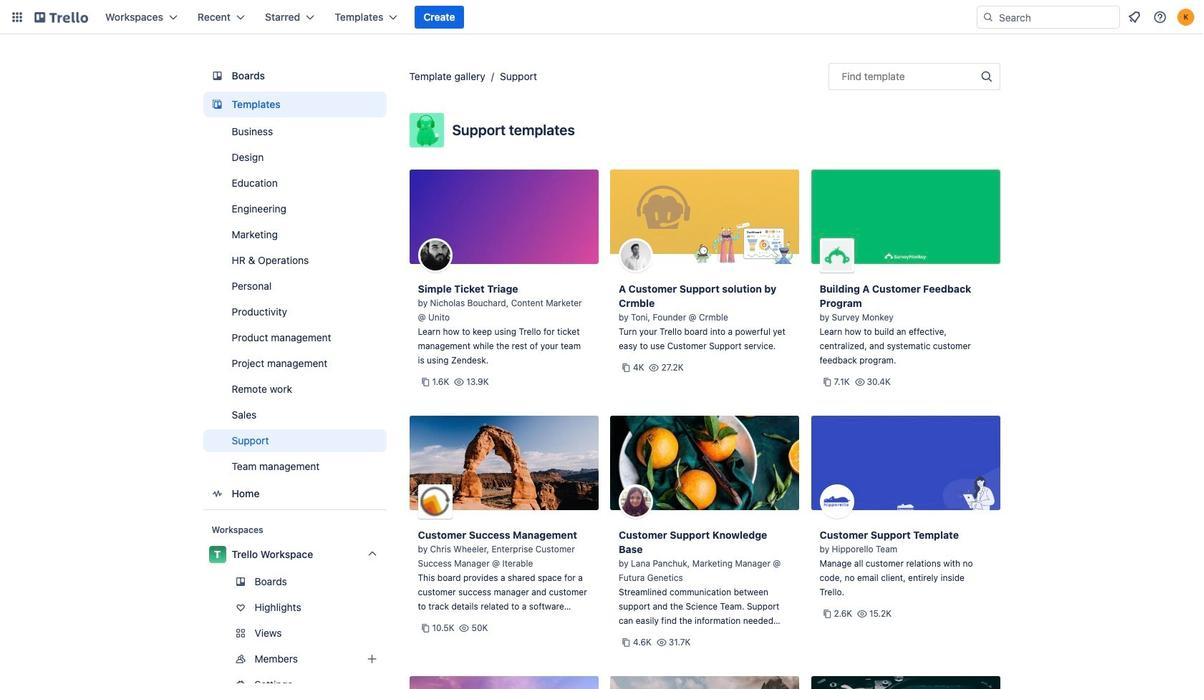 Task type: describe. For each thing, give the bounding box(es) containing it.
board image
[[209, 67, 226, 85]]

kendallparks02 (kendallparks02) image
[[1177, 9, 1194, 26]]

template board image
[[209, 96, 226, 113]]

toni, founder @ crmble image
[[619, 238, 653, 273]]

add image
[[363, 651, 381, 668]]

nicholas bouchard, content marketer @ unito image
[[418, 238, 452, 273]]

open information menu image
[[1153, 10, 1167, 24]]

search image
[[983, 11, 994, 23]]

switch to… image
[[10, 10, 24, 24]]

support icon image
[[409, 113, 444, 148]]

back to home image
[[34, 6, 88, 29]]

survey monkey image
[[820, 238, 854, 273]]



Task type: vqa. For each thing, say whether or not it's contained in the screenshot.
Switch to… "icon"
yes



Task type: locate. For each thing, give the bounding box(es) containing it.
chris wheeler, enterprise customer success manager @ iterable image
[[418, 485, 452, 519]]

Search field
[[994, 6, 1119, 28]]

None field
[[828, 63, 1000, 90]]

primary element
[[0, 0, 1203, 34]]

home image
[[209, 486, 226, 503]]

lana panchuk, marketing manager @ futura genetics image
[[619, 485, 653, 519]]

hipporello team image
[[820, 485, 854, 519]]

0 notifications image
[[1126, 9, 1143, 26]]



